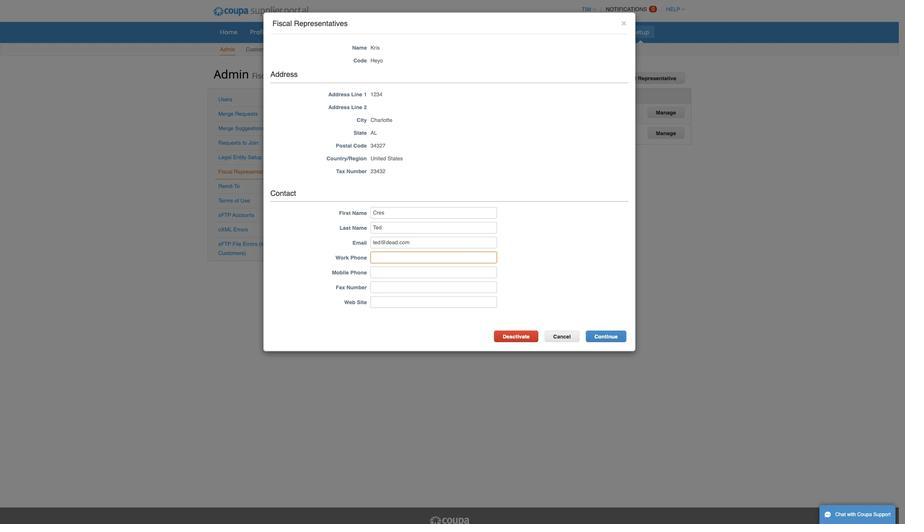 Task type: locate. For each thing, give the bounding box(es) containing it.
name kris
[[352, 45, 380, 51]]

0 vertical spatial name
[[352, 45, 367, 51]]

0 vertical spatial code
[[354, 57, 367, 64]]

sourcing
[[559, 28, 584, 36]]

orders
[[281, 28, 301, 36]]

number up web site
[[347, 285, 367, 291]]

0 vertical spatial errors
[[233, 227, 248, 233]]

2 code from the top
[[353, 143, 367, 149]]

setup down join
[[248, 154, 262, 160]]

name right first
[[352, 210, 367, 216]]

terms
[[218, 198, 233, 204]]

Work Phone text field
[[371, 252, 497, 264]]

first
[[339, 210, 351, 216]]

profile link
[[245, 26, 274, 38]]

1 number from the top
[[347, 168, 367, 174]]

2 phone from the top
[[351, 270, 367, 276]]

al
[[371, 130, 377, 136]]

fiscal inside add fiscal representative link
[[621, 75, 637, 81]]

0 vertical spatial number
[[347, 168, 367, 174]]

mobile phone
[[332, 270, 367, 276]]

cxml errors
[[218, 227, 248, 233]]

1 vertical spatial admin
[[214, 66, 249, 82]]

1 vertical spatial name
[[352, 210, 367, 216]]

1 vertical spatial setup
[[271, 46, 285, 53]]

number
[[347, 168, 367, 174], [347, 285, 367, 291]]

2 name from the top
[[352, 210, 367, 216]]

line left '2'
[[351, 104, 362, 110]]

city
[[357, 117, 367, 123]]

admin fiscal representatives
[[214, 66, 329, 82]]

united
[[349, 107, 365, 113], [349, 128, 365, 134], [371, 155, 386, 162]]

admin down home link
[[220, 46, 235, 53]]

0 vertical spatial phone
[[351, 255, 367, 261]]

phone
[[351, 255, 367, 261], [351, 270, 367, 276]]

phone up fax number
[[351, 270, 367, 276]]

×
[[622, 18, 627, 28]]

Email text field
[[371, 237, 497, 249]]

service/time sheets link
[[308, 26, 377, 38]]

address up address line 2
[[328, 91, 350, 97]]

requests
[[235, 111, 258, 117], [218, 140, 241, 146]]

1 vertical spatial line
[[351, 104, 362, 110]]

errors
[[233, 227, 248, 233], [243, 241, 257, 247]]

sftp up cxml
[[218, 212, 231, 218]]

email
[[353, 240, 367, 246]]

Web Site text field
[[371, 297, 497, 308]]

fiscal representatives link
[[218, 169, 273, 175]]

1 vertical spatial representatives
[[273, 71, 329, 81]]

address down customer setup link
[[271, 70, 298, 79]]

1 line from the top
[[351, 91, 362, 97]]

name right last
[[352, 225, 367, 231]]

0 vertical spatial states
[[366, 107, 382, 113]]

manage
[[656, 109, 676, 116], [656, 130, 676, 136]]

setup right customer
[[271, 46, 285, 53]]

1 vertical spatial phone
[[351, 270, 367, 276]]

sftp inside sftp file errors (to customers)
[[218, 241, 231, 247]]

code heyo
[[354, 57, 383, 64]]

merge
[[218, 111, 234, 117], [218, 125, 234, 132]]

0 vertical spatial line
[[351, 91, 362, 97]]

line for 2
[[351, 104, 362, 110]]

chat with coupa support
[[836, 512, 891, 518]]

address
[[271, 70, 298, 79], [328, 91, 350, 97], [328, 104, 350, 110]]

address line 1 1234
[[328, 91, 383, 97]]

add-
[[596, 28, 610, 36]]

0 vertical spatial sftp
[[218, 212, 231, 218]]

country/region down postal
[[327, 155, 367, 162]]

add fiscal representative
[[609, 75, 677, 81]]

add-ons link
[[591, 26, 626, 38]]

cxml errors link
[[218, 227, 248, 233]]

admin for admin fiscal representatives
[[214, 66, 249, 82]]

setup
[[633, 28, 649, 36], [271, 46, 285, 53], [248, 154, 262, 160]]

2 sftp from the top
[[218, 241, 231, 247]]

1 vertical spatial number
[[347, 285, 367, 291]]

1 vertical spatial errors
[[243, 241, 257, 247]]

remit-to link
[[218, 183, 240, 189]]

address for address
[[271, 70, 298, 79]]

2 merge from the top
[[218, 125, 234, 132]]

united states down city
[[349, 128, 382, 134]]

line
[[351, 91, 362, 97], [351, 104, 362, 110]]

line for 1
[[351, 91, 362, 97]]

sftp file errors (to customers)
[[218, 241, 265, 256]]

1 horizontal spatial coupa supplier portal image
[[429, 516, 470, 524]]

kris
[[371, 45, 380, 51]]

merge down merge requests
[[218, 125, 234, 132]]

2 line from the top
[[351, 104, 362, 110]]

country/region
[[350, 92, 390, 98], [327, 155, 367, 162]]

admin down admin link at the left top of the page
[[214, 66, 249, 82]]

1 vertical spatial manage link
[[648, 127, 685, 139]]

united down city
[[349, 128, 365, 134]]

united states
[[349, 107, 382, 113], [349, 128, 382, 134]]

3 name from the top
[[352, 225, 367, 231]]

fiscal representatives
[[273, 19, 348, 28], [218, 169, 273, 175]]

code down state
[[353, 143, 367, 149]]

asn
[[384, 28, 396, 36]]

requests left to
[[218, 140, 241, 146]]

Mobile Phone text field
[[371, 267, 497, 279]]

sftp for sftp accounts
[[218, 212, 231, 218]]

name up code heyo
[[352, 45, 367, 51]]

code down name kris
[[354, 57, 367, 64]]

1 merge from the top
[[218, 111, 234, 117]]

asn link
[[379, 26, 402, 38]]

1 vertical spatial manage
[[656, 130, 676, 136]]

1234
[[371, 91, 383, 97]]

1 sftp from the top
[[218, 212, 231, 218]]

23432
[[371, 168, 386, 174]]

1 vertical spatial country/region
[[327, 155, 367, 162]]

sftp
[[218, 212, 231, 218], [218, 241, 231, 247]]

united up city
[[349, 107, 365, 113]]

customer setup link
[[246, 45, 285, 55]]

fax number
[[336, 285, 367, 291]]

sheets
[[352, 28, 372, 36]]

0 vertical spatial address
[[271, 70, 298, 79]]

terms of use link
[[218, 198, 250, 204]]

fiscal down customer setup link
[[252, 71, 271, 81]]

postal code 34327
[[336, 143, 386, 149]]

coupa supplier portal image
[[208, 1, 314, 22], [429, 516, 470, 524]]

1 name from the top
[[352, 45, 367, 51]]

united states up city
[[349, 107, 382, 113]]

1 vertical spatial merge
[[218, 125, 234, 132]]

0 vertical spatial merge
[[218, 111, 234, 117]]

united down "34327"
[[371, 155, 386, 162]]

1 vertical spatial united states
[[349, 128, 382, 134]]

errors down accounts
[[233, 227, 248, 233]]

fiscal
[[273, 19, 292, 28], [252, 71, 271, 81], [621, 75, 637, 81], [218, 169, 232, 175]]

line left 1
[[351, 91, 362, 97]]

Fax Number text field
[[371, 282, 497, 293]]

remit-
[[218, 183, 234, 189]]

2 vertical spatial address
[[328, 104, 350, 110]]

states
[[366, 107, 382, 113], [366, 128, 382, 134], [388, 155, 403, 162]]

1 horizontal spatial setup
[[271, 46, 285, 53]]

1 united states from the top
[[349, 107, 382, 113]]

catalogs
[[444, 28, 469, 36]]

errors left (to
[[243, 241, 257, 247]]

sftp up customers) in the top left of the page
[[218, 241, 231, 247]]

deactivate link
[[494, 331, 539, 343]]

merge for merge suggestions
[[218, 125, 234, 132]]

web
[[344, 300, 356, 306]]

0 vertical spatial setup
[[633, 28, 649, 36]]

1 vertical spatial fiscal representatives
[[218, 169, 273, 175]]

business performance link
[[476, 26, 552, 38]]

0 vertical spatial country/region
[[350, 92, 390, 98]]

of
[[235, 198, 239, 204]]

code
[[354, 57, 367, 64], [353, 143, 367, 149]]

number down country/region united states
[[347, 168, 367, 174]]

2 vertical spatial name
[[352, 225, 367, 231]]

phone down email
[[351, 255, 367, 261]]

0 vertical spatial coupa supplier portal image
[[208, 1, 314, 22]]

setup right × button
[[633, 28, 649, 36]]

0 horizontal spatial coupa supplier portal image
[[208, 1, 314, 22]]

manage link
[[648, 107, 685, 118], [648, 127, 685, 139]]

phone for work phone
[[351, 255, 367, 261]]

to
[[234, 183, 240, 189]]

merge down users
[[218, 111, 234, 117]]

charlotte
[[371, 117, 392, 123]]

postal
[[336, 143, 352, 149]]

0 vertical spatial admin
[[220, 46, 235, 53]]

number for fax
[[347, 285, 367, 291]]

country/region up '2'
[[350, 92, 390, 98]]

0 vertical spatial united
[[349, 107, 365, 113]]

customer
[[246, 46, 269, 53]]

2 vertical spatial setup
[[248, 154, 262, 160]]

0 vertical spatial united states
[[349, 107, 382, 113]]

1 phone from the top
[[351, 255, 367, 261]]

2 number from the top
[[347, 285, 367, 291]]

requests up suggestions
[[235, 111, 258, 117]]

contact
[[271, 189, 296, 198]]

merge for merge requests
[[218, 111, 234, 117]]

1 vertical spatial sftp
[[218, 241, 231, 247]]

site
[[357, 300, 367, 306]]

states for second manage link
[[366, 128, 382, 134]]

1 vertical spatial address
[[328, 91, 350, 97]]

1 code from the top
[[354, 57, 367, 64]]

1 vertical spatial states
[[366, 128, 382, 134]]

suggestions
[[235, 125, 265, 132]]

0 vertical spatial manage
[[656, 109, 676, 116]]

fiscal right add
[[621, 75, 637, 81]]

number for tax
[[347, 168, 367, 174]]

address down address line 1 1234
[[328, 104, 350, 110]]

name
[[352, 45, 367, 51], [352, 210, 367, 216], [352, 225, 367, 231]]

1 vertical spatial code
[[353, 143, 367, 149]]

0 vertical spatial manage link
[[648, 107, 685, 118]]



Task type: describe. For each thing, give the bounding box(es) containing it.
add fiscal representative link
[[601, 72, 685, 84]]

invoices link
[[403, 26, 437, 38]]

business performance
[[481, 28, 546, 36]]

sftp accounts link
[[218, 212, 254, 218]]

web site
[[344, 300, 367, 306]]

2 horizontal spatial setup
[[633, 28, 649, 36]]

work
[[336, 255, 349, 261]]

1 manage link from the top
[[648, 107, 685, 118]]

fiscal right profile
[[273, 19, 292, 28]]

sftp accounts
[[218, 212, 254, 218]]

file
[[233, 241, 241, 247]]

remit-to
[[218, 183, 240, 189]]

representatives inside admin fiscal representatives
[[273, 71, 329, 81]]

cxml
[[218, 227, 232, 233]]

1 vertical spatial coupa supplier portal image
[[429, 516, 470, 524]]

invoices
[[409, 28, 432, 36]]

legal entity setup link
[[218, 154, 262, 160]]

first name
[[339, 210, 367, 216]]

customers)
[[218, 250, 246, 256]]

last
[[340, 225, 351, 231]]

continue
[[595, 334, 618, 340]]

× button
[[622, 18, 627, 28]]

customer setup
[[246, 46, 285, 53]]

users link
[[218, 96, 232, 103]]

representative
[[638, 75, 677, 81]]

home link
[[215, 26, 243, 38]]

2
[[364, 104, 367, 110]]

country/region for country/region united states
[[327, 155, 367, 162]]

tax
[[336, 168, 345, 174]]

tax number 23432
[[336, 168, 386, 174]]

chat with coupa support button
[[820, 505, 896, 524]]

34327
[[371, 143, 386, 149]]

errors inside sftp file errors (to customers)
[[243, 241, 257, 247]]

2 vertical spatial united
[[371, 155, 386, 162]]

phone for mobile phone
[[351, 270, 367, 276]]

coupa
[[858, 512, 872, 518]]

Last Name text field
[[371, 222, 497, 234]]

profile
[[250, 28, 269, 36]]

admin for admin
[[220, 46, 235, 53]]

fiscal inside admin fiscal representatives
[[252, 71, 271, 81]]

merge requests
[[218, 111, 258, 117]]

fax
[[336, 285, 345, 291]]

home
[[220, 28, 238, 36]]

2 manage from the top
[[656, 130, 676, 136]]

(to
[[259, 241, 265, 247]]

cancel
[[553, 334, 571, 340]]

to
[[243, 140, 247, 146]]

merge suggestions
[[218, 125, 265, 132]]

2 vertical spatial representatives
[[234, 169, 273, 175]]

sftp for sftp file errors (to customers)
[[218, 241, 231, 247]]

state al
[[354, 130, 377, 136]]

0 vertical spatial fiscal representatives
[[273, 19, 348, 28]]

country/region for country/region
[[350, 92, 390, 98]]

cancel button
[[545, 331, 580, 343]]

add-ons
[[596, 28, 620, 36]]

address line 2
[[328, 104, 367, 110]]

service/time
[[314, 28, 351, 36]]

accounts
[[232, 212, 254, 218]]

2 manage link from the top
[[648, 127, 685, 139]]

0 vertical spatial requests
[[235, 111, 258, 117]]

requests to join
[[218, 140, 258, 146]]

legal
[[218, 154, 232, 160]]

0 horizontal spatial setup
[[248, 154, 262, 160]]

continue button
[[586, 331, 627, 343]]

work phone
[[336, 255, 367, 261]]

address for address line 2
[[328, 104, 350, 110]]

last name
[[340, 225, 367, 231]]

0 vertical spatial representatives
[[294, 19, 348, 28]]

service/time sheets
[[314, 28, 372, 36]]

setup link
[[627, 26, 655, 38]]

2 vertical spatial states
[[388, 155, 403, 162]]

1 vertical spatial united
[[349, 128, 365, 134]]

use
[[241, 198, 250, 204]]

entity
[[233, 154, 246, 160]]

merge suggestions link
[[218, 125, 265, 132]]

users
[[218, 96, 232, 103]]

deactivate
[[503, 334, 530, 340]]

fiscal down "legal" at left
[[218, 169, 232, 175]]

1 manage from the top
[[656, 109, 676, 116]]

name for first name
[[352, 210, 367, 216]]

business
[[481, 28, 507, 36]]

sftp file errors (to customers) link
[[218, 241, 265, 256]]

2 united states from the top
[[349, 128, 382, 134]]

heyo
[[371, 57, 383, 64]]

merge requests link
[[218, 111, 258, 117]]

mobile
[[332, 270, 349, 276]]

name for last name
[[352, 225, 367, 231]]

1 vertical spatial requests
[[218, 140, 241, 146]]

legal entity setup
[[218, 154, 262, 160]]

catalogs link
[[439, 26, 474, 38]]

address for address line 1 1234
[[328, 91, 350, 97]]

terms of use
[[218, 198, 250, 204]]

with
[[847, 512, 856, 518]]

requests to join link
[[218, 140, 258, 146]]

join
[[249, 140, 258, 146]]

performance
[[509, 28, 546, 36]]

country/region united states
[[327, 155, 403, 162]]

First Name text field
[[371, 207, 497, 219]]

add
[[609, 75, 620, 81]]

states for 1st manage link
[[366, 107, 382, 113]]

1
[[364, 91, 367, 97]]



Task type: vqa. For each thing, say whether or not it's contained in the screenshot.
Search text field on the top of page
no



